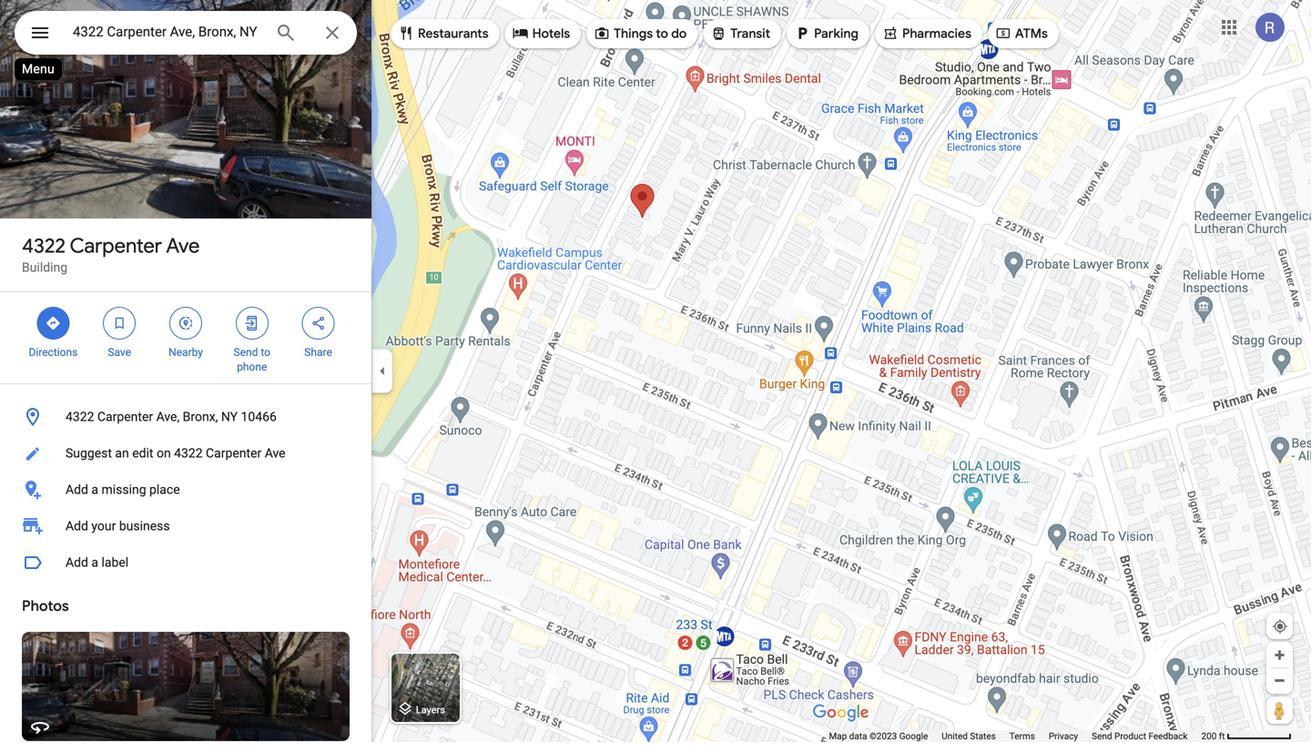 Task type: vqa. For each thing, say whether or not it's contained in the screenshot.


Task type: describe. For each thing, give the bounding box(es) containing it.
add for add a label
[[66, 555, 88, 570]]

4322 for ave,
[[66, 409, 94, 424]]

200 ft
[[1202, 731, 1225, 742]]

send to phone
[[234, 346, 271, 373]]

terms button
[[1010, 730, 1035, 742]]

layers
[[416, 704, 445, 716]]

carpenter for ave,
[[97, 409, 153, 424]]

ave,
[[156, 409, 180, 424]]

 parking
[[794, 23, 859, 43]]

add a label
[[66, 555, 129, 570]]


[[244, 313, 260, 333]]

carpenter for ave
[[70, 233, 162, 259]]

2 vertical spatial carpenter
[[206, 446, 262, 461]]

do
[[671, 25, 687, 42]]


[[398, 23, 414, 43]]

pharmacies
[[902, 25, 972, 42]]

 transit
[[711, 23, 771, 43]]

collapse side panel image
[[372, 361, 393, 381]]

missing
[[102, 482, 146, 497]]

footer inside google maps element
[[829, 730, 1202, 742]]

data
[[849, 731, 867, 742]]

4322 for ave
[[22, 233, 66, 259]]

hotels
[[532, 25, 570, 42]]


[[29, 20, 51, 46]]

add your business link
[[0, 508, 372, 545]]

4322 carpenter ave building
[[22, 233, 200, 275]]

united states
[[942, 731, 996, 742]]

photos
[[22, 597, 69, 616]]


[[794, 23, 811, 43]]

place
[[149, 482, 180, 497]]

show your location image
[[1272, 618, 1289, 635]]


[[512, 23, 529, 43]]

send product feedback
[[1092, 731, 1188, 742]]

 restaurants
[[398, 23, 489, 43]]

building
[[22, 260, 67, 275]]

directions
[[29, 346, 78, 359]]

4322 Carpenter Ave, Bronx, NY 10466 field
[[15, 11, 357, 55]]


[[594, 23, 610, 43]]

business
[[119, 519, 170, 534]]

terms
[[1010, 731, 1035, 742]]


[[995, 23, 1012, 43]]

map
[[829, 731, 847, 742]]

an
[[115, 446, 129, 461]]

 things to do
[[594, 23, 687, 43]]

4322 carpenter ave main content
[[0, 0, 372, 742]]

actions for 4322 carpenter ave region
[[0, 292, 372, 383]]

google
[[900, 731, 928, 742]]

parking
[[814, 25, 859, 42]]

200 ft button
[[1202, 731, 1292, 742]]


[[882, 23, 899, 43]]

send for send product feedback
[[1092, 731, 1112, 742]]

save
[[108, 346, 131, 359]]

 button
[[15, 11, 66, 58]]

to inside the send to phone
[[261, 346, 271, 359]]

add a missing place
[[66, 482, 180, 497]]



Task type: locate. For each thing, give the bounding box(es) containing it.
send inside the send to phone
[[234, 346, 258, 359]]

united states button
[[942, 730, 996, 742]]

1 vertical spatial carpenter
[[97, 409, 153, 424]]

0 vertical spatial to
[[656, 25, 668, 42]]

privacy button
[[1049, 730, 1078, 742]]

1 add from the top
[[66, 482, 88, 497]]

©2023
[[870, 731, 897, 742]]

share
[[304, 346, 332, 359]]

carpenter down 'ny'
[[206, 446, 262, 461]]


[[310, 313, 327, 333]]

4322 carpenter ave, bronx, ny 10466
[[66, 409, 277, 424]]

add inside button
[[66, 555, 88, 570]]

 pharmacies
[[882, 23, 972, 43]]

privacy
[[1049, 731, 1078, 742]]

transit
[[731, 25, 771, 42]]

ave up 
[[166, 233, 200, 259]]

2 vertical spatial 4322
[[174, 446, 203, 461]]

footer containing map data ©2023 google
[[829, 730, 1202, 742]]

to
[[656, 25, 668, 42], [261, 346, 271, 359]]

3 add from the top
[[66, 555, 88, 570]]


[[711, 23, 727, 43]]

4322 inside 4322 carpenter ave building
[[22, 233, 66, 259]]

suggest an edit on 4322 carpenter ave
[[66, 446, 286, 461]]

0 horizontal spatial to
[[261, 346, 271, 359]]

zoom in image
[[1273, 648, 1287, 662]]

bronx,
[[183, 409, 218, 424]]

map data ©2023 google
[[829, 731, 928, 742]]

on
[[157, 446, 171, 461]]

4322 up suggest
[[66, 409, 94, 424]]

1 vertical spatial add
[[66, 519, 88, 534]]

show street view coverage image
[[1267, 697, 1293, 724]]

0 vertical spatial carpenter
[[70, 233, 162, 259]]

1 vertical spatial 4322
[[66, 409, 94, 424]]

things
[[614, 25, 653, 42]]

carpenter
[[70, 233, 162, 259], [97, 409, 153, 424], [206, 446, 262, 461]]

add for add a missing place
[[66, 482, 88, 497]]


[[45, 313, 61, 333]]

1 a from the top
[[91, 482, 98, 497]]

0 vertical spatial 4322
[[22, 233, 66, 259]]

4322 up building
[[22, 233, 66, 259]]

ave down 10466
[[265, 446, 286, 461]]

send inside send product feedback button
[[1092, 731, 1112, 742]]

add
[[66, 482, 88, 497], [66, 519, 88, 534], [66, 555, 88, 570]]

add your business
[[66, 519, 170, 534]]

a left label
[[91, 555, 98, 570]]

label
[[102, 555, 129, 570]]

200
[[1202, 731, 1217, 742]]

phone
[[237, 361, 267, 373]]

united
[[942, 731, 968, 742]]

0 horizontal spatial ave
[[166, 233, 200, 259]]

product
[[1115, 731, 1147, 742]]

 hotels
[[512, 23, 570, 43]]

a for label
[[91, 555, 98, 570]]

1 vertical spatial ave
[[265, 446, 286, 461]]

 atms
[[995, 23, 1048, 43]]

google maps element
[[0, 0, 1311, 742]]

none field inside 4322 carpenter ave, bronx, ny 10466 field
[[73, 21, 260, 43]]

send for send to phone
[[234, 346, 258, 359]]

send product feedback button
[[1092, 730, 1188, 742]]

ny
[[221, 409, 238, 424]]

0 horizontal spatial 4322
[[22, 233, 66, 259]]

2 add from the top
[[66, 519, 88, 534]]

0 vertical spatial send
[[234, 346, 258, 359]]

0 vertical spatial add
[[66, 482, 88, 497]]

1 vertical spatial to
[[261, 346, 271, 359]]

a for missing
[[91, 482, 98, 497]]

states
[[970, 731, 996, 742]]

to up phone
[[261, 346, 271, 359]]

1 horizontal spatial to
[[656, 25, 668, 42]]

4322 right on in the left bottom of the page
[[174, 446, 203, 461]]

zoom out image
[[1273, 674, 1287, 688]]

carpenter inside 4322 carpenter ave building
[[70, 233, 162, 259]]

ave inside button
[[265, 446, 286, 461]]


[[111, 313, 128, 333]]

a left "missing"
[[91, 482, 98, 497]]

ave
[[166, 233, 200, 259], [265, 446, 286, 461]]

feedback
[[1149, 731, 1188, 742]]

None field
[[73, 21, 260, 43]]

1 horizontal spatial ave
[[265, 446, 286, 461]]

1 horizontal spatial send
[[1092, 731, 1112, 742]]

4322 carpenter ave, bronx, ny 10466 button
[[0, 399, 372, 435]]

send left product
[[1092, 731, 1112, 742]]

send
[[234, 346, 258, 359], [1092, 731, 1112, 742]]

4322
[[22, 233, 66, 259], [66, 409, 94, 424], [174, 446, 203, 461]]

a inside button
[[91, 482, 98, 497]]

to left do at the top of the page
[[656, 25, 668, 42]]

carpenter up 
[[70, 233, 162, 259]]

0 vertical spatial ave
[[166, 233, 200, 259]]

edit
[[132, 446, 153, 461]]


[[178, 313, 194, 333]]

2 a from the top
[[91, 555, 98, 570]]

add for add your business
[[66, 519, 88, 534]]

2 vertical spatial add
[[66, 555, 88, 570]]

atms
[[1015, 25, 1048, 42]]

1 vertical spatial a
[[91, 555, 98, 570]]

suggest an edit on 4322 carpenter ave button
[[0, 435, 372, 472]]

add a missing place button
[[0, 472, 372, 508]]

add inside button
[[66, 482, 88, 497]]

add left your
[[66, 519, 88, 534]]

to inside  things to do
[[656, 25, 668, 42]]

add left label
[[66, 555, 88, 570]]

 search field
[[15, 11, 357, 58]]

10466
[[241, 409, 277, 424]]

0 vertical spatial a
[[91, 482, 98, 497]]

2 horizontal spatial 4322
[[174, 446, 203, 461]]

add down suggest
[[66, 482, 88, 497]]

carpenter up an
[[97, 409, 153, 424]]

1 vertical spatial send
[[1092, 731, 1112, 742]]

a inside button
[[91, 555, 98, 570]]

0 horizontal spatial send
[[234, 346, 258, 359]]

google account: ruby anderson  
(rubyanndersson@gmail.com) image
[[1256, 13, 1285, 42]]

add a label button
[[0, 545, 372, 581]]

restaurants
[[418, 25, 489, 42]]

nearby
[[169, 346, 203, 359]]

send up phone
[[234, 346, 258, 359]]

1 horizontal spatial 4322
[[66, 409, 94, 424]]

suggest
[[66, 446, 112, 461]]

your
[[91, 519, 116, 534]]

ft
[[1219, 731, 1225, 742]]

ave inside 4322 carpenter ave building
[[166, 233, 200, 259]]

a
[[91, 482, 98, 497], [91, 555, 98, 570]]

footer
[[829, 730, 1202, 742]]



